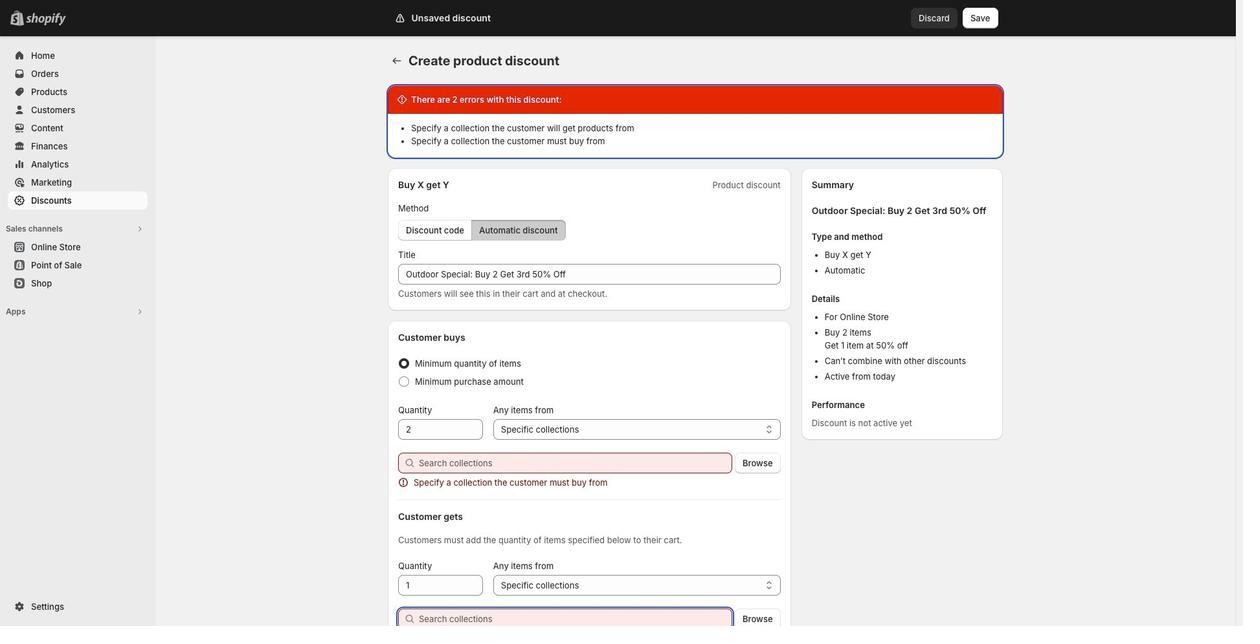Task type: vqa. For each thing, say whether or not it's contained in the screenshot.
Search collections text field to the top
yes



Task type: describe. For each thing, give the bounding box(es) containing it.
Search collections text field
[[419, 609, 733, 627]]

shopify image
[[26, 13, 66, 26]]

Search collections text field
[[419, 453, 733, 474]]



Task type: locate. For each thing, give the bounding box(es) containing it.
None text field
[[398, 264, 781, 285], [398, 576, 483, 597], [398, 264, 781, 285], [398, 576, 483, 597]]

None text field
[[398, 420, 483, 440]]



